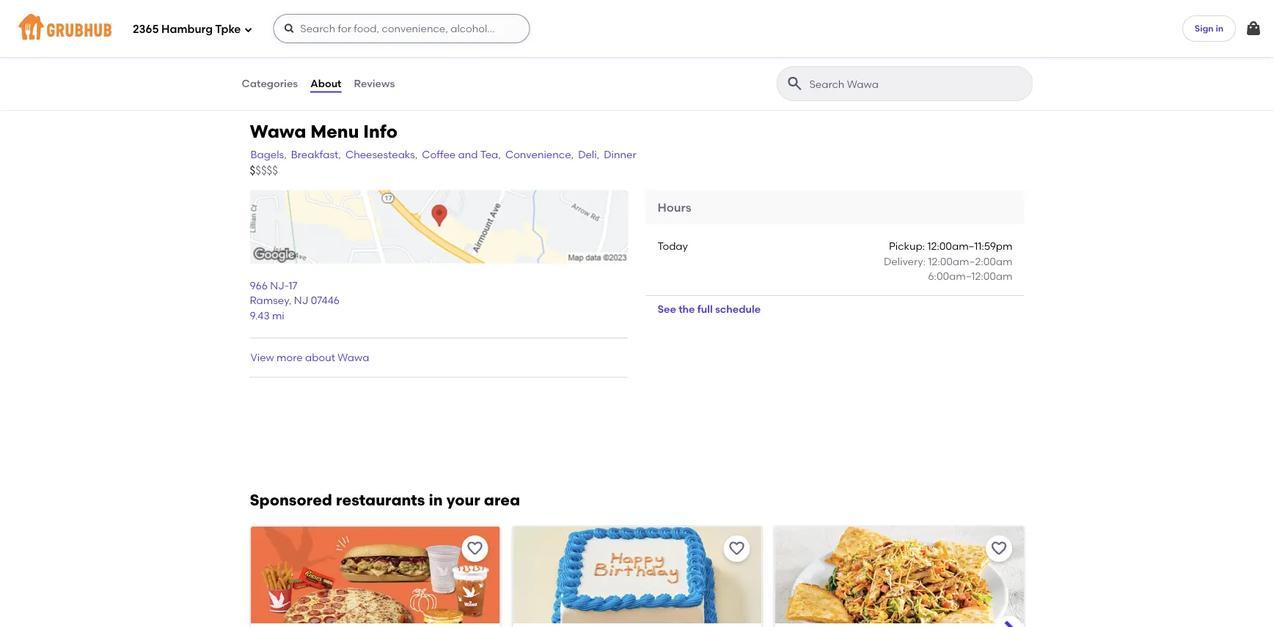 Task type: locate. For each thing, give the bounding box(es) containing it.
0 horizontal spatial in
[[429, 491, 443, 510]]

0 horizontal spatial save this restaurant image
[[466, 540, 483, 558]]

wawa up bagels,
[[250, 121, 306, 142]]

our
[[315, 27, 333, 40]]

wawa right about
[[338, 352, 369, 364]]

1 save this restaurant image from the left
[[466, 540, 483, 558]]

favorites
[[241, 43, 286, 55]]

about
[[310, 77, 342, 90]]

save this restaurant button for chili's logo
[[986, 536, 1012, 562]]

today
[[658, 240, 688, 253]]

0 horizontal spatial wawa
[[250, 121, 306, 142]]

in right the sign at the right top
[[1216, 23, 1224, 34]]

coffee
[[422, 148, 456, 161]]

6:00am–12:00am
[[928, 270, 1013, 283]]

2 horizontal spatial save this restaurant button
[[986, 536, 1012, 562]]

ramsey
[[250, 295, 289, 307]]

info
[[363, 121, 398, 142]]

1 horizontal spatial save this restaurant image
[[990, 540, 1008, 558]]

breakfast - try our favorites tab
[[241, 26, 344, 57]]

and
[[458, 148, 478, 161]]

view
[[251, 352, 274, 364]]

see the full schedule button
[[646, 296, 772, 323]]

2 save this restaurant button from the left
[[723, 536, 750, 562]]

1 vertical spatial in
[[429, 491, 443, 510]]

0 vertical spatial wawa
[[250, 121, 306, 142]]

1 vertical spatial wawa
[[338, 352, 369, 364]]

2 save this restaurant image from the left
[[990, 540, 1008, 558]]

convenience,
[[505, 148, 574, 161]]

wawa
[[250, 121, 306, 142], [338, 352, 369, 364]]

breakfast - try our favorites
[[241, 27, 333, 55]]

reviews
[[354, 77, 395, 90]]

in inside button
[[1216, 23, 1224, 34]]

1 save this restaurant button from the left
[[461, 536, 488, 562]]

1 horizontal spatial save this restaurant button
[[723, 536, 750, 562]]

9.43
[[250, 310, 270, 322]]

svg image left try at the top of page
[[283, 23, 295, 34]]

in
[[1216, 23, 1224, 34], [429, 491, 443, 510]]

sponsored
[[250, 491, 332, 510]]

bagels, button
[[250, 146, 287, 163]]

svg image
[[244, 25, 253, 34]]

Search for food, convenience, alcohol... search field
[[273, 14, 530, 43]]

save this restaurant button
[[461, 536, 488, 562], [723, 536, 750, 562], [986, 536, 1012, 562]]

$
[[250, 164, 255, 177]]

1 horizontal spatial svg image
[[1245, 20, 1262, 37]]

wawa menu info
[[250, 121, 398, 142]]

convenience, button
[[505, 146, 574, 163]]

-
[[291, 27, 295, 40]]

tab
[[241, 0, 344, 11]]

07446
[[311, 295, 340, 307]]

delivery:
[[884, 255, 926, 268]]

menu
[[310, 121, 359, 142]]

3 save this restaurant button from the left
[[986, 536, 1012, 562]]

save this restaurant image
[[466, 540, 483, 558], [990, 540, 1008, 558]]

in left your
[[429, 491, 443, 510]]

cheesesteaks, button
[[345, 146, 418, 163]]

nj-
[[270, 280, 289, 292]]

0 horizontal spatial save this restaurant button
[[461, 536, 488, 562]]

carvel logo image
[[513, 527, 762, 628]]

more
[[277, 352, 303, 364]]

17
[[289, 280, 297, 292]]

pickup:
[[889, 240, 925, 253]]

pickup: 12:00am–11:59pm delivery: 12:00am–2:00am 6:00am–12:00am
[[884, 240, 1013, 283]]

1 horizontal spatial in
[[1216, 23, 1224, 34]]

svg image right sign in button at the top of the page
[[1245, 20, 1262, 37]]

0 vertical spatial in
[[1216, 23, 1224, 34]]

svg image
[[1245, 20, 1262, 37], [283, 23, 295, 34]]



Task type: vqa. For each thing, say whether or not it's contained in the screenshot.
Cheesesteaks, button
yes



Task type: describe. For each thing, give the bounding box(es) containing it.
save this restaurant image
[[728, 540, 745, 558]]

area
[[484, 491, 520, 510]]

sign in
[[1195, 23, 1224, 34]]

tea,
[[480, 148, 501, 161]]

sign in button
[[1182, 15, 1236, 42]]

save this restaurant image for 'save this restaurant' button associated with chili's logo
[[990, 540, 1008, 558]]

save this restaurant button for wawa logo
[[461, 536, 488, 562]]

0 horizontal spatial svg image
[[283, 23, 295, 34]]

main navigation navigation
[[0, 0, 1274, 57]]

$$$$$
[[250, 164, 278, 177]]

,
[[289, 295, 292, 307]]

dinner
[[604, 148, 636, 161]]

dinner button
[[603, 146, 637, 163]]

categories
[[242, 77, 298, 90]]

hamburg
[[161, 23, 213, 36]]

magnifying glass icon image
[[786, 75, 804, 92]]

restaurants
[[336, 491, 425, 510]]

sponsored restaurants in your area
[[250, 491, 520, 510]]

view more about wawa
[[251, 352, 369, 364]]

schedule
[[715, 303, 761, 316]]

sign
[[1195, 23, 1214, 34]]

save this restaurant button for carvel logo
[[723, 536, 750, 562]]

12:00am–11:59pm
[[928, 240, 1013, 253]]

coffee and tea, button
[[421, 146, 502, 163]]

breakfast, button
[[290, 146, 342, 163]]

reviews button
[[353, 57, 396, 110]]

2365
[[133, 23, 159, 36]]

2365 hamburg tpke
[[133, 23, 241, 36]]

try
[[298, 27, 312, 40]]

hours
[[658, 200, 691, 215]]

breakfast,
[[291, 148, 341, 161]]

966
[[250, 280, 268, 292]]

wawa logo image
[[251, 527, 499, 628]]

about button
[[310, 57, 342, 110]]

the
[[679, 303, 695, 316]]

deli,
[[578, 148, 599, 161]]

1 horizontal spatial wawa
[[338, 352, 369, 364]]

cheesesteaks,
[[345, 148, 418, 161]]

categories button
[[241, 57, 299, 110]]

see the full schedule
[[658, 303, 761, 316]]

chili's logo image
[[775, 527, 1024, 628]]

your
[[447, 491, 480, 510]]

save this restaurant image for 'save this restaurant' button corresponding to wawa logo
[[466, 540, 483, 558]]

Search Wawa search field
[[808, 77, 1028, 91]]

about
[[305, 352, 335, 364]]

bagels, breakfast, cheesesteaks, coffee and tea, convenience, deli, dinner
[[251, 148, 636, 161]]

tpke
[[215, 23, 241, 36]]

full
[[697, 303, 713, 316]]

see
[[658, 303, 676, 316]]

breakfast
[[241, 27, 288, 40]]

bagels,
[[251, 148, 287, 161]]

12:00am–2:00am
[[928, 255, 1013, 268]]

mi
[[272, 310, 284, 322]]

nj
[[294, 295, 308, 307]]

966 nj-17 ramsey , nj 07446 9.43 mi
[[250, 280, 340, 322]]

deli, button
[[577, 146, 600, 163]]



